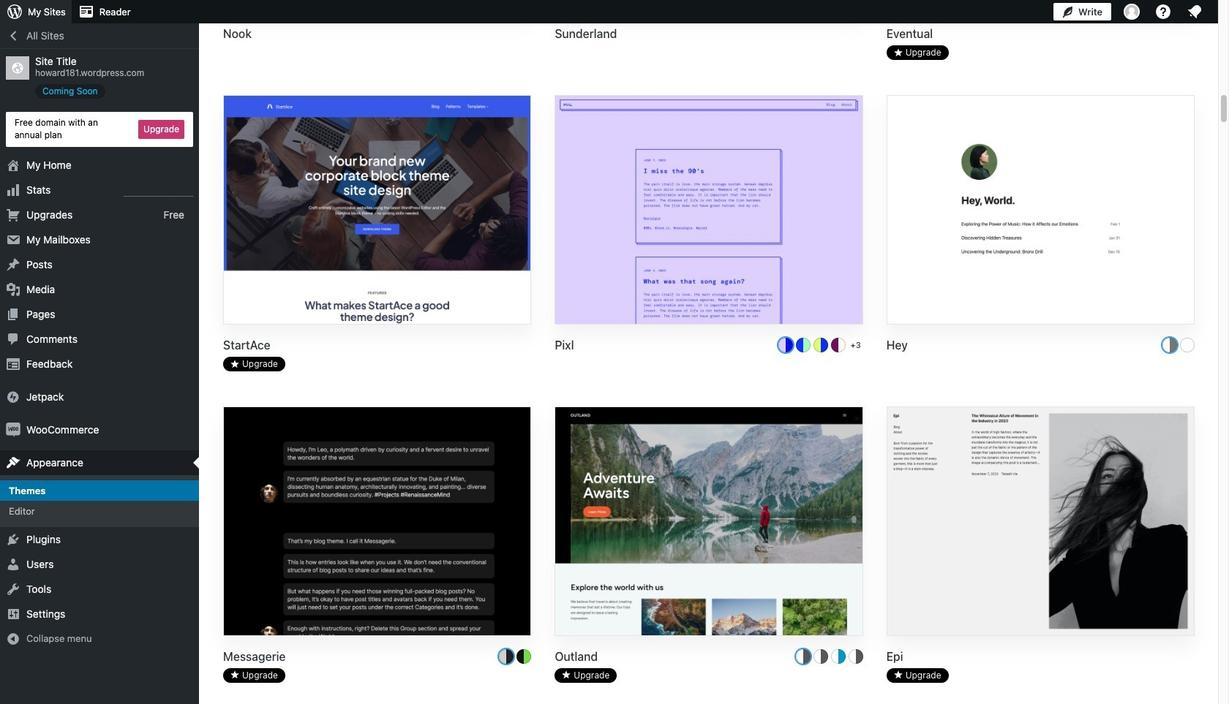 Task type: vqa. For each thing, say whether or not it's contained in the screenshot.
Closed image
no



Task type: describe. For each thing, give the bounding box(es) containing it.
my profile image
[[1124, 4, 1140, 20]]

hey is a simple personal blog theme. image
[[887, 96, 1194, 326]]

epi is a simple blog theme with a sticky left sidebar. image
[[887, 408, 1194, 637]]

help image
[[1155, 3, 1172, 20]]

a wordpress theme for travel-related websites and blogs designed to showcase stunning destinations around the world. image
[[556, 408, 862, 639]]

messagerie is a theme that brings the mobile messaging experience to your wordpress site. image
[[224, 408, 531, 637]]



Task type: locate. For each thing, give the bounding box(es) containing it.
0 vertical spatial img image
[[6, 390, 20, 404]]

1 vertical spatial img image
[[6, 423, 20, 437]]

manage your notifications image
[[1186, 3, 1204, 20]]

pixl is a simple yet opinionated blogging theme inspired by websites of the nineties. image
[[556, 96, 862, 326]]

highest hourly views 0 image
[[124, 187, 193, 196]]

1 img image from the top
[[6, 390, 20, 404]]

startace is your ultimate business theme design. it is pretty valuable in assisting users in building their corporate websites, being established companies, or budding startups. image
[[224, 96, 531, 326]]

img image
[[6, 390, 20, 404], [6, 423, 20, 437]]

2 img image from the top
[[6, 423, 20, 437]]



